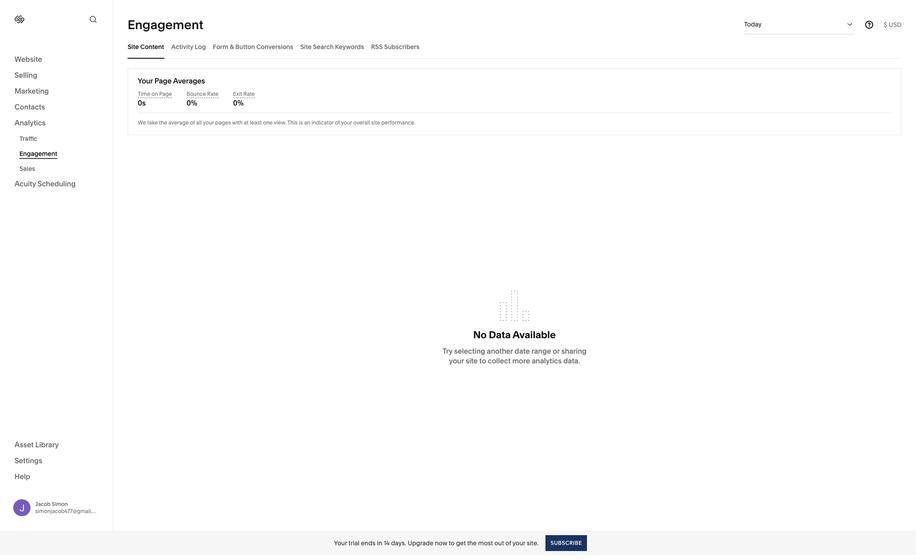 Task type: locate. For each thing, give the bounding box(es) containing it.
try
[[443, 347, 453, 355]]

range
[[531, 347, 551, 355]]

your up time
[[138, 76, 153, 85]]

your for your trial ends in 14 days. upgrade now to get the most out of your site.
[[334, 539, 347, 547]]

rss subscribers button
[[371, 34, 420, 59]]

help link
[[15, 472, 30, 481]]

of left all
[[190, 119, 195, 126]]

engagement up content
[[128, 17, 203, 32]]

page up 'on'
[[155, 76, 172, 85]]

1 horizontal spatial your
[[334, 539, 347, 547]]

site
[[371, 119, 380, 126], [466, 356, 478, 365]]

2 site from the left
[[300, 43, 312, 51]]

activity
[[171, 43, 193, 51]]

rate inside exit rate 0%
[[243, 91, 255, 97]]

0 horizontal spatial site
[[128, 43, 139, 51]]

1 horizontal spatial engagement
[[128, 17, 203, 32]]

1 horizontal spatial rate
[[243, 91, 255, 97]]

1 horizontal spatial the
[[467, 539, 477, 547]]

1 horizontal spatial site
[[300, 43, 312, 51]]

jacob
[[35, 501, 51, 507]]

rate for bounce rate 0%
[[207, 91, 219, 97]]

no data available
[[473, 329, 556, 341]]

search
[[313, 43, 334, 51]]

1 horizontal spatial of
[[335, 119, 340, 126]]

to down selecting
[[479, 356, 486, 365]]

0% down exit
[[233, 99, 244, 107]]

site left content
[[128, 43, 139, 51]]

rate inside the "bounce rate 0%"
[[207, 91, 219, 97]]

site for site search keywords
[[300, 43, 312, 51]]

now
[[435, 539, 447, 547]]

2 0% from the left
[[233, 99, 244, 107]]

rate right exit
[[243, 91, 255, 97]]

keywords
[[335, 43, 364, 51]]

site inside the try selecting another date range or sharing your site to collect more analytics data.
[[466, 356, 478, 365]]

1 rate from the left
[[207, 91, 219, 97]]

trial
[[349, 539, 359, 547]]

engagement link
[[19, 146, 103, 161]]

0 vertical spatial the
[[159, 119, 167, 126]]

site
[[128, 43, 139, 51], [300, 43, 312, 51]]

engagement
[[128, 17, 203, 32], [19, 150, 57, 158]]

marketing
[[15, 87, 49, 95]]

data
[[489, 329, 511, 341]]

1 0% from the left
[[187, 99, 197, 107]]

acuity scheduling link
[[15, 179, 98, 189]]

14
[[384, 539, 390, 547]]

1 horizontal spatial 0%
[[233, 99, 244, 107]]

your trial ends in 14 days. upgrade now to get the most out of your site.
[[334, 539, 539, 547]]

asset library
[[15, 440, 59, 449]]

1 horizontal spatial to
[[479, 356, 486, 365]]

site down selecting
[[466, 356, 478, 365]]

today button
[[744, 15, 855, 34]]

your left overall
[[341, 119, 352, 126]]

out
[[494, 539, 504, 547]]

1 vertical spatial page
[[159, 91, 172, 97]]

get
[[456, 539, 466, 547]]

upgrade
[[408, 539, 434, 547]]

to
[[479, 356, 486, 365], [449, 539, 455, 547]]

0 horizontal spatial site
[[371, 119, 380, 126]]

content
[[140, 43, 164, 51]]

data.
[[563, 356, 580, 365]]

0 vertical spatial to
[[479, 356, 486, 365]]

site right overall
[[371, 119, 380, 126]]

sales
[[19, 165, 35, 173]]

site content
[[128, 43, 164, 51]]

1 vertical spatial site
[[466, 356, 478, 365]]

bounce
[[187, 91, 206, 97]]

to inside the try selecting another date range or sharing your site to collect more analytics data.
[[479, 356, 486, 365]]

averages
[[173, 76, 205, 85]]

the right get
[[467, 539, 477, 547]]

an
[[304, 119, 310, 126]]

asset
[[15, 440, 34, 449]]

0% down bounce
[[187, 99, 197, 107]]

your inside the try selecting another date range or sharing your site to collect more analytics data.
[[449, 356, 464, 365]]

0%
[[187, 99, 197, 107], [233, 99, 244, 107]]

1 vertical spatial engagement
[[19, 150, 57, 158]]

1 site from the left
[[128, 43, 139, 51]]

0 horizontal spatial your
[[138, 76, 153, 85]]

site inside button
[[300, 43, 312, 51]]

0 vertical spatial your
[[138, 76, 153, 85]]

0% inside exit rate 0%
[[233, 99, 244, 107]]

site left search
[[300, 43, 312, 51]]

1 vertical spatial your
[[334, 539, 347, 547]]

help
[[15, 472, 30, 481]]

of
[[190, 119, 195, 126], [335, 119, 340, 126], [505, 539, 511, 547]]

of right indicator
[[335, 119, 340, 126]]

subscribers
[[384, 43, 420, 51]]

subscribe
[[551, 540, 582, 546]]

website
[[15, 55, 42, 64]]

2 horizontal spatial of
[[505, 539, 511, 547]]

time on page 0s
[[138, 91, 172, 107]]

your left site.
[[513, 539, 525, 547]]

$
[[884, 21, 887, 28]]

site.
[[527, 539, 539, 547]]

your left trial
[[334, 539, 347, 547]]

your
[[203, 119, 214, 126], [341, 119, 352, 126], [449, 356, 464, 365], [513, 539, 525, 547]]

0 horizontal spatial the
[[159, 119, 167, 126]]

2 rate from the left
[[243, 91, 255, 97]]

tab list
[[128, 34, 902, 59]]

rate right bounce
[[207, 91, 219, 97]]

sharing
[[561, 347, 587, 355]]

the
[[159, 119, 167, 126], [467, 539, 477, 547]]

or
[[553, 347, 560, 355]]

to left get
[[449, 539, 455, 547]]

page
[[155, 76, 172, 85], [159, 91, 172, 97]]

page right 'on'
[[159, 91, 172, 97]]

exit
[[233, 91, 242, 97]]

tab list containing site content
[[128, 34, 902, 59]]

your down try
[[449, 356, 464, 365]]

selling link
[[15, 70, 98, 81]]

0 horizontal spatial rate
[[207, 91, 219, 97]]

0 horizontal spatial to
[[449, 539, 455, 547]]

site inside site content 'button'
[[128, 43, 139, 51]]

more
[[512, 356, 530, 365]]

1 horizontal spatial site
[[466, 356, 478, 365]]

date
[[515, 347, 530, 355]]

0% inside the "bounce rate 0%"
[[187, 99, 197, 107]]

the right take
[[159, 119, 167, 126]]

engagement down traffic
[[19, 150, 57, 158]]

performance.
[[381, 119, 415, 126]]

0 horizontal spatial 0%
[[187, 99, 197, 107]]

analytics
[[532, 356, 562, 365]]

of right out
[[505, 539, 511, 547]]

site content button
[[128, 34, 164, 59]]



Task type: describe. For each thing, give the bounding box(es) containing it.
0s
[[138, 99, 146, 107]]

selecting
[[454, 347, 485, 355]]

subscribe button
[[546, 535, 587, 551]]

activity log button
[[171, 34, 206, 59]]

0% for bounce rate 0%
[[187, 99, 197, 107]]

analytics
[[15, 118, 46, 127]]

your right all
[[203, 119, 214, 126]]

0% for exit rate 0%
[[233, 99, 244, 107]]

most
[[478, 539, 493, 547]]

bounce rate 0%
[[187, 91, 219, 107]]

rate for exit rate 0%
[[243, 91, 255, 97]]

jacob simon simonjacob477@gmail.com
[[35, 501, 103, 514]]

traffic link
[[19, 131, 103, 146]]

try selecting another date range or sharing your site to collect more analytics data.
[[443, 347, 587, 365]]

site for site content
[[128, 43, 139, 51]]

least
[[250, 119, 262, 126]]

settings link
[[15, 456, 98, 466]]

contacts link
[[15, 102, 98, 113]]

site search keywords
[[300, 43, 364, 51]]

form & button conversions button
[[213, 34, 293, 59]]

button
[[235, 43, 255, 51]]

indicator
[[312, 119, 334, 126]]

overall
[[353, 119, 370, 126]]

time
[[138, 91, 150, 97]]

simon
[[52, 501, 68, 507]]

asset library link
[[15, 440, 98, 450]]

your for your page averages
[[138, 76, 153, 85]]

traffic
[[19, 135, 37, 143]]

pages
[[215, 119, 231, 126]]

0 horizontal spatial of
[[190, 119, 195, 126]]

ends
[[361, 539, 375, 547]]

0 vertical spatial site
[[371, 119, 380, 126]]

marketing link
[[15, 86, 98, 97]]

analytics link
[[15, 118, 98, 129]]

your page averages
[[138, 76, 205, 85]]

average
[[168, 119, 189, 126]]

activity log
[[171, 43, 206, 51]]

contacts
[[15, 102, 45, 111]]

selling
[[15, 71, 37, 80]]

one
[[263, 119, 273, 126]]

no
[[473, 329, 487, 341]]

1 vertical spatial to
[[449, 539, 455, 547]]

acuity scheduling
[[15, 179, 76, 188]]

collect
[[488, 356, 511, 365]]

available
[[513, 329, 556, 341]]

is
[[299, 119, 303, 126]]

page inside time on page 0s
[[159, 91, 172, 97]]

we
[[138, 119, 146, 126]]

today
[[744, 20, 762, 28]]

view.
[[274, 119, 286, 126]]

log
[[195, 43, 206, 51]]

acuity
[[15, 179, 36, 188]]

library
[[35, 440, 59, 449]]

rss subscribers
[[371, 43, 420, 51]]

sales link
[[19, 161, 103, 176]]

0 horizontal spatial engagement
[[19, 150, 57, 158]]

exit rate 0%
[[233, 91, 255, 107]]

on
[[152, 91, 158, 97]]

this
[[287, 119, 298, 126]]

all
[[196, 119, 202, 126]]

&
[[230, 43, 234, 51]]

simonjacob477@gmail.com
[[35, 508, 103, 514]]

conversions
[[256, 43, 293, 51]]

take
[[147, 119, 158, 126]]

site search keywords button
[[300, 34, 364, 59]]

0 vertical spatial engagement
[[128, 17, 203, 32]]

form
[[213, 43, 228, 51]]

$ usd
[[884, 21, 902, 28]]

at
[[244, 119, 249, 126]]

usd
[[889, 21, 902, 28]]

form & button conversions
[[213, 43, 293, 51]]

we take the average of all your pages with at least one view. this is an indicator of your overall site performance.
[[138, 119, 415, 126]]

scheduling
[[38, 179, 76, 188]]

rss
[[371, 43, 383, 51]]

0 vertical spatial page
[[155, 76, 172, 85]]

1 vertical spatial the
[[467, 539, 477, 547]]

with
[[232, 119, 243, 126]]

in
[[377, 539, 382, 547]]

days.
[[391, 539, 406, 547]]

another
[[487, 347, 513, 355]]

settings
[[15, 456, 42, 465]]



Task type: vqa. For each thing, say whether or not it's contained in the screenshot.
4th 0% yr/yr from the right
no



